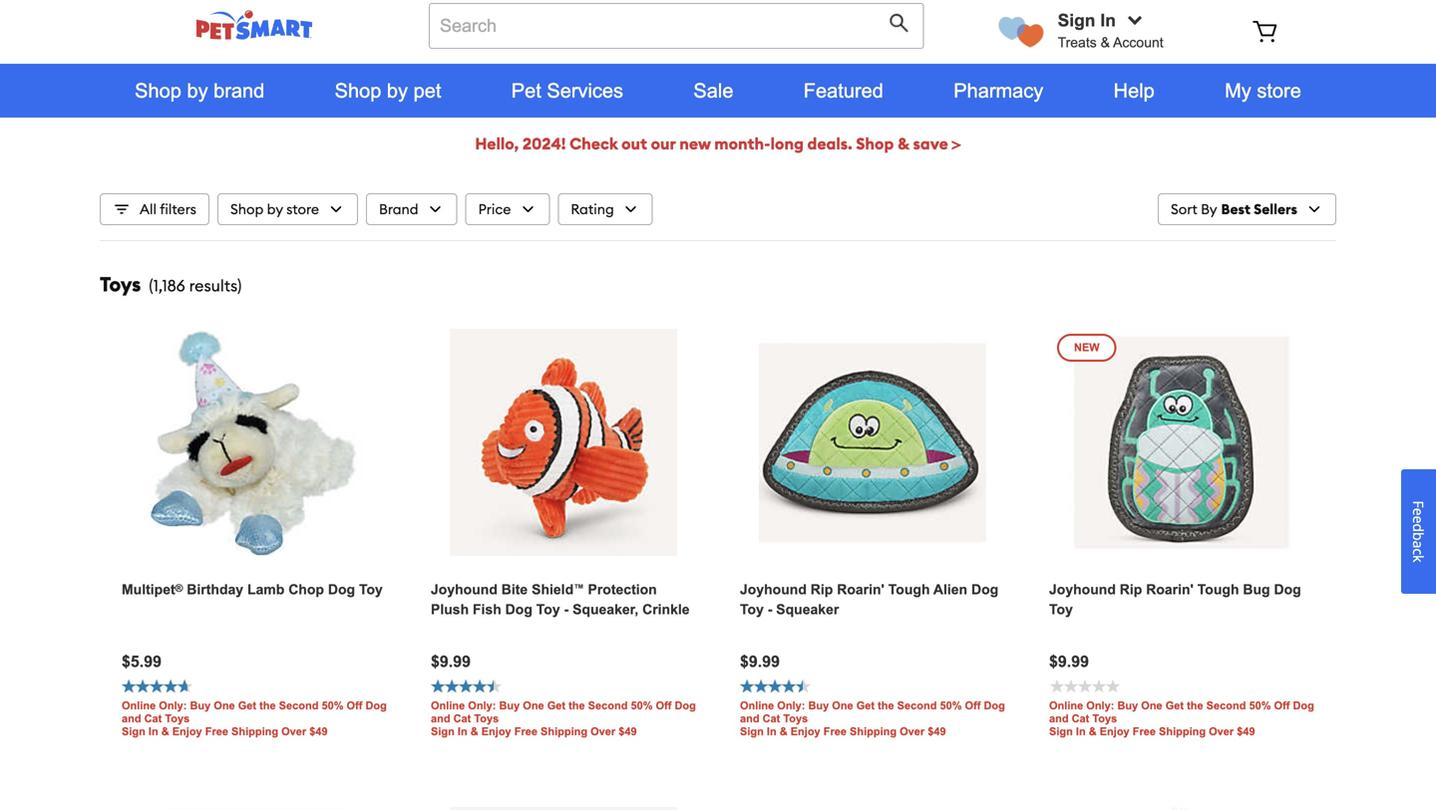 Task type: describe. For each thing, give the bounding box(es) containing it.
$49 for joyhound rip roarin' tough alien dog toy - squeaker
[[928, 726, 946, 738]]

fish
[[473, 602, 501, 618]]

multipet ® birthday lamb chop dog toy
[[122, 582, 383, 598]]

toys for multipet
[[165, 713, 190, 725]]

get for joyhound rip roarin' tough alien dog toy - squeaker
[[856, 700, 875, 712]]

hello, 2024! check out our new month-long deals. shop & save > link
[[475, 134, 961, 154]]

bug
[[1243, 582, 1270, 598]]

brand
[[214, 80, 265, 102]]

sale link
[[658, 64, 769, 118]]

second for multipet
[[279, 700, 319, 712]]

sort by best sellers
[[1171, 200, 1297, 218]]

2024!
[[522, 134, 566, 154]]

0 vertical spatial store
[[1257, 80, 1301, 102]]

4 sign from the left
[[1049, 726, 1073, 738]]

loyalty icon image
[[999, 17, 1044, 47]]

™
[[574, 583, 584, 595]]

shipping for joyhound bite shield
[[541, 726, 587, 738]]

off for joyhound rip roarin' tough alien dog toy - squeaker
[[965, 700, 981, 712]]

in for joyhound rip roarin' tough alien dog toy - squeaker
[[767, 726, 777, 738]]

all filters
[[140, 200, 196, 218]]

protection plush fish dog toy - squeaker, crinkle
[[431, 582, 690, 618]]

featured
[[804, 80, 883, 102]]

online only: buy one get the second 50% off dog and cat toys sign in & enjoy free shipping over $49 for joyhound bite shield
[[431, 700, 696, 738]]

toy for joyhound rip roarin' tough alien dog toy - squeaker
[[740, 602, 764, 618]]

new
[[1074, 341, 1100, 354]]

4 in from the left
[[1076, 726, 1086, 738]]

f e e d b a c k
[[1409, 501, 1428, 563]]

in for joyhound bite shield
[[458, 726, 467, 738]]

sign
[[1058, 10, 1096, 30]]

price
[[478, 200, 511, 218]]

$9.99 for joyhound rip roarin' tough alien dog toy - squeaker
[[740, 653, 780, 671]]

lamb
[[247, 582, 285, 598]]

shop by store button
[[217, 193, 358, 225]]

$49 for joyhound bite shield
[[619, 726, 637, 738]]

sort
[[1171, 200, 1197, 218]]

sign in
[[1058, 10, 1116, 30]]

squeaker
[[776, 602, 839, 618]]

chop
[[288, 582, 324, 598]]

shipping for multipet
[[231, 726, 278, 738]]

free for joyhound bite shield
[[514, 726, 538, 738]]

services
[[547, 80, 623, 102]]

crinkle
[[642, 602, 690, 618]]

account
[[1113, 35, 1163, 50]]

check
[[570, 134, 618, 154]]

f e e d b a c k button
[[1401, 470, 1436, 594]]

online for joyhound rip roarin' tough alien dog toy - squeaker
[[740, 700, 774, 712]]

enjoy for joyhound rip roarin' tough alien dog toy - squeaker
[[791, 726, 820, 738]]

only: for multipet
[[159, 700, 187, 712]]

pet services
[[511, 80, 623, 102]]

50% for joyhound rip roarin' tough alien dog toy - squeaker
[[940, 700, 962, 712]]

shop by store
[[230, 200, 319, 218]]

deals.
[[807, 134, 852, 154]]

one for multipet
[[214, 700, 235, 712]]

4 buy from the left
[[1117, 700, 1138, 712]]

results)
[[189, 276, 242, 296]]

our
[[651, 134, 676, 154]]

brand
[[379, 200, 418, 218]]

help
[[1114, 80, 1155, 102]]

4 get from the left
[[1166, 700, 1184, 712]]

cat for joyhound bite shield
[[453, 713, 471, 725]]

pharmacy
[[954, 80, 1043, 102]]

hello, 2024! check out our new month-long deals. shop & save >
[[475, 134, 961, 154]]

joyhound rip roarin' tough bug dog toy
[[1049, 582, 1301, 618]]

>
[[952, 134, 961, 154]]

online only: buy one get the second 50% off dog and cat toys sign in & enjoy free shipping over $49 for joyhound rip roarin' tough alien dog toy - squeaker
[[740, 700, 1005, 738]]

out
[[621, 134, 647, 154]]

a
[[1409, 541, 1428, 549]]

pet services link
[[476, 64, 658, 118]]

sellers
[[1254, 200, 1297, 218]]

off for joyhound bite shield
[[656, 700, 672, 712]]

1 pet from the left
[[413, 80, 441, 102]]

over for joyhound bite shield
[[591, 726, 616, 738]]

joyhound for joyhound bite shield ™
[[431, 582, 498, 598]]

and for multipet
[[122, 713, 141, 725]]

3 $9.99 from the left
[[1049, 653, 1089, 671]]

bite
[[501, 582, 528, 598]]

toys for joyhound rip roarin' tough alien dog toy - squeaker
[[783, 713, 808, 725]]

4 over from the left
[[1209, 726, 1234, 738]]

long
[[771, 134, 804, 154]]

squeaker,
[[573, 602, 638, 618]]

all filters button
[[100, 193, 209, 225]]

sign for joyhound bite shield
[[431, 726, 455, 738]]

the for joyhound bite shield
[[569, 700, 585, 712]]

multipet
[[122, 582, 175, 598]]

joyhound bite shield ™
[[431, 582, 584, 598]]

cat for multipet
[[144, 713, 162, 725]]

price button
[[465, 193, 550, 225]]

brand button
[[366, 193, 457, 225]]

help link
[[1079, 64, 1190, 118]]

and for joyhound rip roarin' tough alien dog toy - squeaker
[[740, 713, 760, 725]]

toys (1,186 results)
[[100, 272, 242, 297]]

one for joyhound bite shield
[[523, 700, 544, 712]]

4 free from the left
[[1133, 726, 1156, 738]]

treats
[[1058, 35, 1097, 50]]

off for multipet
[[347, 700, 362, 712]]

2 e from the top
[[1409, 516, 1428, 524]]

f
[[1409, 501, 1428, 508]]

4 online from the left
[[1049, 700, 1083, 712]]

alien
[[933, 582, 967, 598]]

50% for multipet
[[322, 700, 344, 712]]

petsmart image
[[160, 10, 349, 40]]

featured link
[[769, 64, 919, 118]]

toy inside protection plush fish dog toy - squeaker, crinkle
[[536, 602, 560, 618]]

pharmacy link
[[919, 64, 1079, 118]]

k
[[1409, 555, 1428, 563]]



Task type: locate. For each thing, give the bounding box(es) containing it.
0 horizontal spatial tough
[[888, 582, 930, 598]]

1 horizontal spatial shop
[[335, 80, 381, 102]]

1 the from the left
[[259, 700, 276, 712]]

all
[[140, 200, 157, 218]]

second for joyhound bite shield
[[588, 700, 628, 712]]

shop
[[856, 134, 894, 154], [230, 200, 264, 218]]

shop right "deals."
[[856, 134, 894, 154]]

4 only: from the left
[[1086, 700, 1114, 712]]

1 $49 from the left
[[309, 726, 328, 738]]

toy for multipet ® birthday lamb chop dog toy
[[359, 582, 383, 598]]

3 $49 from the left
[[928, 726, 946, 738]]

2 shipping from the left
[[541, 726, 587, 738]]

1 sign from the left
[[122, 726, 145, 738]]

by for best
[[1201, 200, 1217, 218]]

get for joyhound bite shield
[[547, 700, 566, 712]]

dog
[[328, 582, 355, 598], [971, 582, 998, 598], [1274, 582, 1301, 598], [505, 602, 532, 618], [365, 700, 387, 712], [675, 700, 696, 712], [984, 700, 1005, 712], [1293, 700, 1314, 712]]

1 cat from the left
[[144, 713, 162, 725]]

buy for joyhound rip roarin' tough alien dog toy - squeaker
[[808, 700, 829, 712]]

4 enjoy from the left
[[1100, 726, 1130, 738]]

tough inside 'joyhound rip roarin' tough bug dog toy'
[[1198, 582, 1239, 598]]

2 $9.99 from the left
[[740, 653, 780, 671]]

4 $49 from the left
[[1237, 726, 1255, 738]]

roarin' for alien
[[837, 582, 884, 598]]

second
[[279, 700, 319, 712], [588, 700, 628, 712], [897, 700, 937, 712], [1206, 700, 1246, 712]]

1 horizontal spatial tough
[[1198, 582, 1239, 598]]

3 and from the left
[[740, 713, 760, 725]]

2 horizontal spatial $9.99
[[1049, 653, 1089, 671]]

4 the from the left
[[1187, 700, 1203, 712]]

2 cat from the left
[[453, 713, 471, 725]]

free for multipet
[[205, 726, 228, 738]]

0 horizontal spatial pet
[[413, 80, 441, 102]]

3 free from the left
[[823, 726, 847, 738]]

save
[[913, 134, 948, 154]]

pets first kansas city chiefs plush bottle dog toy image
[[1068, 808, 1295, 811]]

0 horizontal spatial roarin'
[[837, 582, 884, 598]]

1 horizontal spatial -
[[768, 602, 772, 618]]

in
[[148, 726, 158, 738], [458, 726, 467, 738], [767, 726, 777, 738], [1076, 726, 1086, 738]]

rip inside 'joyhound rip roarin' tough bug dog toy'
[[1120, 582, 1142, 598]]

1 horizontal spatial joyhound
[[740, 582, 807, 598]]

3 50% from the left
[[940, 700, 962, 712]]

0 horizontal spatial shop
[[135, 80, 181, 102]]

2 tough from the left
[[1198, 582, 1239, 598]]

over for multipet
[[281, 726, 306, 738]]

b
[[1409, 532, 1428, 541]]

3 in from the left
[[767, 726, 777, 738]]

buy
[[190, 700, 211, 712], [499, 700, 520, 712], [808, 700, 829, 712], [1117, 700, 1138, 712]]

only: for joyhound rip roarin' tough alien dog toy - squeaker
[[777, 700, 805, 712]]

store right the my
[[1257, 80, 1301, 102]]

toy inside 'joyhound rip roarin' tough bug dog toy'
[[1049, 602, 1073, 618]]

online for multipet
[[122, 700, 156, 712]]

1 e from the top
[[1409, 508, 1428, 516]]

4 one from the left
[[1141, 700, 1163, 712]]

1 free from the left
[[205, 726, 228, 738]]

3 enjoy from the left
[[791, 726, 820, 738]]

get for multipet
[[238, 700, 256, 712]]

treats & account
[[1058, 35, 1163, 50]]

store left brand
[[286, 200, 319, 218]]

4 shipping from the left
[[1159, 726, 1206, 738]]

4 cat from the left
[[1072, 713, 1089, 725]]

3 second from the left
[[897, 700, 937, 712]]

None search field
[[429, 3, 924, 69]]

2 enjoy from the left
[[481, 726, 511, 738]]

e
[[1409, 508, 1428, 516], [1409, 516, 1428, 524]]

2 and from the left
[[431, 713, 450, 725]]

store
[[1257, 80, 1301, 102], [286, 200, 319, 218]]

cat
[[144, 713, 162, 725], [453, 713, 471, 725], [763, 713, 780, 725], [1072, 713, 1089, 725]]

roarin'
[[837, 582, 884, 598], [1146, 582, 1194, 598]]

1 shipping from the left
[[231, 726, 278, 738]]

$9.99
[[431, 653, 471, 671], [740, 653, 780, 671], [1049, 653, 1089, 671]]

dog inside 'joyhound rip roarin' tough bug dog toy'
[[1274, 582, 1301, 598]]

joyhound inside joyhound rip roarin' tough alien dog toy - squeaker
[[740, 582, 807, 598]]

joyhound for joyhound rip roarin' tough alien dog toy - squeaker
[[740, 582, 807, 598]]

2 second from the left
[[588, 700, 628, 712]]

off
[[347, 700, 362, 712], [656, 700, 672, 712], [965, 700, 981, 712], [1274, 700, 1290, 712]]

online for joyhound bite shield
[[431, 700, 465, 712]]

1 vertical spatial store
[[286, 200, 319, 218]]

1 one from the left
[[214, 700, 235, 712]]

joyhound rip roarin' tough alien dog toy - squeaker
[[740, 582, 998, 618]]

roarin' inside 'joyhound rip roarin' tough bug dog toy'
[[1146, 582, 1194, 598]]

1 horizontal spatial $9.99
[[740, 653, 780, 671]]

4 and from the left
[[1049, 713, 1069, 725]]

1 horizontal spatial shop
[[856, 134, 894, 154]]

shop right filters
[[230, 200, 264, 218]]

in
[[1100, 10, 1116, 30]]

1 $9.99 from the left
[[431, 653, 471, 671]]

toy inside joyhound rip roarin' tough alien dog toy - squeaker
[[740, 602, 764, 618]]

buy for joyhound bite shield
[[499, 700, 520, 712]]

shop by brand
[[135, 80, 265, 102]]

by
[[187, 80, 208, 102], [387, 80, 408, 102], [267, 200, 283, 218], [1201, 200, 1217, 218]]

3 one from the left
[[832, 700, 853, 712]]

sign
[[122, 726, 145, 738], [431, 726, 455, 738], [740, 726, 764, 738], [1049, 726, 1073, 738]]

tough left alien
[[888, 582, 930, 598]]

3 the from the left
[[878, 700, 894, 712]]

my store
[[1225, 80, 1301, 102]]

one for joyhound rip roarin' tough alien dog toy - squeaker
[[832, 700, 853, 712]]

3 only: from the left
[[777, 700, 805, 712]]

over
[[281, 726, 306, 738], [591, 726, 616, 738], [900, 726, 925, 738], [1209, 726, 1234, 738]]

0 horizontal spatial $9.99
[[431, 653, 471, 671]]

tough for bug
[[1198, 582, 1239, 598]]

2 online only: buy one get the second 50% off dog and cat toys sign in & enjoy free shipping over $49 from the left
[[431, 700, 696, 738]]

shop by brand link
[[100, 64, 300, 118]]

over for joyhound rip roarin' tough alien dog toy - squeaker
[[900, 726, 925, 738]]

2 one from the left
[[523, 700, 544, 712]]

2 free from the left
[[514, 726, 538, 738]]

shop inside button
[[230, 200, 264, 218]]

0 horizontal spatial joyhound
[[431, 582, 498, 598]]

1 only: from the left
[[159, 700, 187, 712]]

sale
[[694, 80, 733, 102]]

1 in from the left
[[148, 726, 158, 738]]

rip for joyhound rip roarin' tough alien dog toy - squeaker
[[811, 582, 833, 598]]

buy for multipet
[[190, 700, 211, 712]]

e down f
[[1409, 516, 1428, 524]]

3 online from the left
[[740, 700, 774, 712]]

2 shop from the left
[[335, 80, 381, 102]]

1 joyhound from the left
[[431, 582, 498, 598]]

1 horizontal spatial roarin'
[[1146, 582, 1194, 598]]

my
[[1225, 80, 1251, 102]]

1 get from the left
[[238, 700, 256, 712]]

$9.99 for joyhound bite shield
[[431, 653, 471, 671]]

- down shield
[[564, 602, 569, 618]]

2 pet from the left
[[511, 80, 541, 102]]

toy
[[359, 582, 383, 598], [536, 602, 560, 618], [740, 602, 764, 618], [1049, 602, 1073, 618]]

free
[[205, 726, 228, 738], [514, 726, 538, 738], [823, 726, 847, 738], [1133, 726, 1156, 738]]

2 online from the left
[[431, 700, 465, 712]]

toy for joyhound rip roarin' tough bug dog toy
[[1049, 602, 1073, 618]]

plush
[[431, 602, 469, 618]]

tough
[[888, 582, 930, 598], [1198, 582, 1239, 598]]

- inside joyhound rip roarin' tough alien dog toy - squeaker
[[768, 602, 772, 618]]

2 buy from the left
[[499, 700, 520, 712]]

rating button
[[558, 193, 653, 225]]

3 get from the left
[[856, 700, 875, 712]]

1 second from the left
[[279, 700, 319, 712]]

0 horizontal spatial -
[[564, 602, 569, 618]]

kong® squeezz® ball dog toy - squeaker (color varies) image
[[759, 808, 986, 811]]

4 second from the left
[[1206, 700, 1246, 712]]

birthday
[[187, 582, 243, 598]]

2 off from the left
[[656, 700, 672, 712]]

$5.99
[[122, 653, 162, 671]]

2 50% from the left
[[631, 700, 653, 712]]

-
[[564, 602, 569, 618], [768, 602, 772, 618]]

3 shipping from the left
[[850, 726, 897, 738]]

dog inside protection plush fish dog toy - squeaker, crinkle
[[505, 602, 532, 618]]

None submit
[[889, 13, 914, 38]]

roarin' for bug
[[1146, 582, 1194, 598]]

search text field
[[429, 3, 924, 49]]

0 horizontal spatial shop
[[230, 200, 264, 218]]

store inside button
[[286, 200, 319, 218]]

rip inside joyhound rip roarin' tough alien dog toy - squeaker
[[811, 582, 833, 598]]

my store link
[[1190, 64, 1336, 118]]

dog inside joyhound rip roarin' tough alien dog toy - squeaker
[[971, 582, 998, 598]]

tough inside joyhound rip roarin' tough alien dog toy - squeaker
[[888, 582, 930, 598]]

the for joyhound rip roarin' tough alien dog toy - squeaker
[[878, 700, 894, 712]]

sign for joyhound rip roarin' tough alien dog toy - squeaker
[[740, 726, 764, 738]]

®
[[175, 583, 183, 595]]

1 off from the left
[[347, 700, 362, 712]]

1 - from the left
[[564, 602, 569, 618]]

1 over from the left
[[281, 726, 306, 738]]

2 the from the left
[[569, 700, 585, 712]]

joyhound inside 'joyhound rip roarin' tough bug dog toy'
[[1049, 582, 1116, 598]]

1 tough from the left
[[888, 582, 930, 598]]

tough left bug
[[1198, 582, 1239, 598]]

1 buy from the left
[[190, 700, 211, 712]]

0 horizontal spatial rip
[[811, 582, 833, 598]]

in for multipet
[[148, 726, 158, 738]]

second for joyhound rip roarin' tough alien dog toy - squeaker
[[897, 700, 937, 712]]

tough for alien
[[888, 582, 930, 598]]

pet
[[413, 80, 441, 102], [511, 80, 541, 102]]

online
[[122, 700, 156, 712], [431, 700, 465, 712], [740, 700, 774, 712], [1049, 700, 1083, 712]]

enjoy for multipet
[[172, 726, 202, 738]]

2 horizontal spatial joyhound
[[1049, 582, 1116, 598]]

e up d
[[1409, 508, 1428, 516]]

2 over from the left
[[591, 726, 616, 738]]

joyhound for joyhound rip roarin' tough bug dog toy
[[1049, 582, 1116, 598]]

rip
[[811, 582, 833, 598], [1120, 582, 1142, 598]]

shield
[[532, 582, 574, 598]]

online only: buy one get the second 50% off dog and cat toys sign in & enjoy free shipping over $49 for multipet
[[122, 700, 387, 738]]

free for joyhound rip roarin' tough alien dog toy - squeaker
[[823, 726, 847, 738]]

filters
[[160, 200, 196, 218]]

rip for joyhound rip roarin' tough bug dog toy
[[1120, 582, 1142, 598]]

0 horizontal spatial store
[[286, 200, 319, 218]]

hello,
[[475, 134, 519, 154]]

2 $49 from the left
[[619, 726, 637, 738]]

roarin' up squeaker
[[837, 582, 884, 598]]

- left squeaker
[[768, 602, 772, 618]]

1 horizontal spatial store
[[1257, 80, 1301, 102]]

2 in from the left
[[458, 726, 467, 738]]

toys
[[100, 272, 141, 297], [165, 713, 190, 725], [474, 713, 499, 725], [783, 713, 808, 725], [1092, 713, 1117, 725]]

2 only: from the left
[[468, 700, 496, 712]]

2 - from the left
[[768, 602, 772, 618]]

3 joyhound from the left
[[1049, 582, 1116, 598]]

and for joyhound bite shield
[[431, 713, 450, 725]]

toys for joyhound bite shield
[[474, 713, 499, 725]]

3 off from the left
[[965, 700, 981, 712]]

1 horizontal spatial rip
[[1120, 582, 1142, 598]]

enjoy
[[172, 726, 202, 738], [481, 726, 511, 738], [791, 726, 820, 738], [1100, 726, 1130, 738]]

by for pet
[[387, 80, 408, 102]]

2 rip from the left
[[1120, 582, 1142, 598]]

1 enjoy from the left
[[172, 726, 202, 738]]

3 online only: buy one get the second 50% off dog and cat toys sign in & enjoy free shipping over $49 from the left
[[740, 700, 1005, 738]]

sign for multipet
[[122, 726, 145, 738]]

by for brand
[[187, 80, 208, 102]]

&
[[1101, 35, 1110, 50], [897, 134, 909, 154], [161, 726, 169, 738], [470, 726, 478, 738], [780, 726, 788, 738], [1089, 726, 1097, 738]]

by for store
[[267, 200, 283, 218]]

3 cat from the left
[[763, 713, 780, 725]]

(1,186
[[149, 276, 185, 296]]

1 vertical spatial shop
[[230, 200, 264, 218]]

protection
[[588, 582, 657, 598]]

1 online from the left
[[122, 700, 156, 712]]

1 online only: buy one get the second 50% off dog and cat toys sign in & enjoy free shipping over $49 from the left
[[122, 700, 387, 738]]

1 roarin' from the left
[[837, 582, 884, 598]]

1 50% from the left
[[322, 700, 344, 712]]

- inside protection plush fish dog toy - squeaker, crinkle
[[564, 602, 569, 618]]

shop
[[135, 80, 181, 102], [335, 80, 381, 102]]

rating
[[571, 200, 614, 218]]

best
[[1221, 200, 1251, 218]]

1 and from the left
[[122, 713, 141, 725]]

3 sign from the left
[[740, 726, 764, 738]]

2 sign from the left
[[431, 726, 455, 738]]

shipping for joyhound rip roarin' tough alien dog toy - squeaker
[[850, 726, 897, 738]]

joyhound
[[431, 582, 498, 598], [740, 582, 807, 598], [1049, 582, 1116, 598]]

shipping
[[231, 726, 278, 738], [541, 726, 587, 738], [850, 726, 897, 738], [1159, 726, 1206, 738]]

2 joyhound from the left
[[740, 582, 807, 598]]

d
[[1409, 524, 1428, 532]]

by inside button
[[267, 200, 283, 218]]

shop by pet
[[335, 80, 441, 102]]

3 over from the left
[[900, 726, 925, 738]]

0 vertical spatial shop
[[856, 134, 894, 154]]

new
[[679, 134, 711, 154]]

and
[[122, 713, 141, 725], [431, 713, 450, 725], [740, 713, 760, 725], [1049, 713, 1069, 725]]

only: for joyhound bite shield
[[468, 700, 496, 712]]

roarin' inside joyhound rip roarin' tough alien dog toy - squeaker
[[837, 582, 884, 598]]

1 horizontal spatial pet
[[511, 80, 541, 102]]

roarin' left bug
[[1146, 582, 1194, 598]]

4 50% from the left
[[1249, 700, 1271, 712]]

c
[[1409, 549, 1428, 555]]

shop by pet link
[[300, 64, 476, 118]]

1 shop from the left
[[135, 80, 181, 102]]

4 off from the left
[[1274, 700, 1290, 712]]

1 rip from the left
[[811, 582, 833, 598]]

2 roarin' from the left
[[1146, 582, 1194, 598]]

enjoy for joyhound bite shield
[[481, 726, 511, 738]]

the
[[259, 700, 276, 712], [569, 700, 585, 712], [878, 700, 894, 712], [1187, 700, 1203, 712]]

get
[[238, 700, 256, 712], [547, 700, 566, 712], [856, 700, 875, 712], [1166, 700, 1184, 712]]

month-
[[714, 134, 771, 154]]

the for multipet
[[259, 700, 276, 712]]

4 online only: buy one get the second 50% off dog and cat toys sign in & enjoy free shipping over $49 from the left
[[1049, 700, 1314, 738]]

shop for shop by brand
[[135, 80, 181, 102]]

$49 for multipet
[[309, 726, 328, 738]]

$49
[[309, 726, 328, 738], [619, 726, 637, 738], [928, 726, 946, 738], [1237, 726, 1255, 738]]

shop for shop by pet
[[335, 80, 381, 102]]

3 buy from the left
[[808, 700, 829, 712]]

50%
[[322, 700, 344, 712], [631, 700, 653, 712], [940, 700, 962, 712], [1249, 700, 1271, 712]]

2 get from the left
[[547, 700, 566, 712]]

50% for joyhound bite shield
[[631, 700, 653, 712]]

cat for joyhound rip roarin' tough alien dog toy - squeaker
[[763, 713, 780, 725]]



Task type: vqa. For each thing, say whether or not it's contained in the screenshot.
1st second from the right
yes



